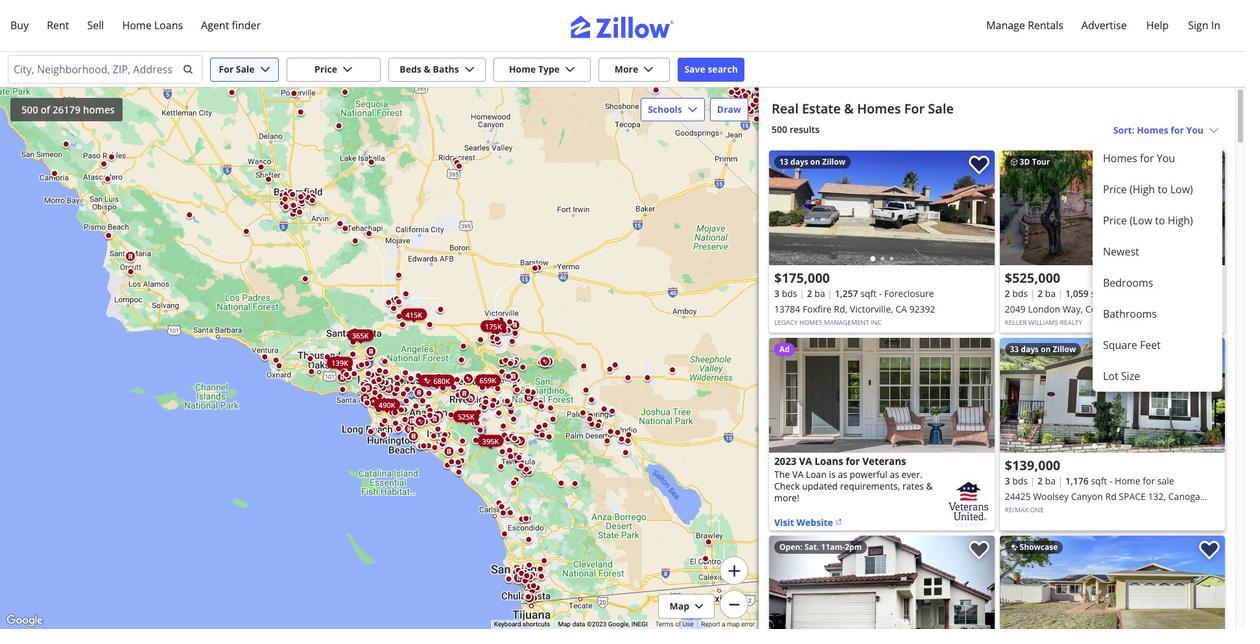 Task type: describe. For each thing, give the bounding box(es) containing it.
more button
[[599, 57, 670, 81]]

139k link
[[327, 357, 353, 368]]

in
[[1212, 18, 1221, 32]]

500 of 26179 homes
[[21, 103, 115, 116]]

2 for $139,000
[[1038, 475, 1043, 487]]

chevron right image inside property images, use arrow keys to navigate, image 1 of 2 group
[[973, 586, 989, 601]]

sort:
[[1114, 124, 1135, 136]]

google image
[[3, 613, 46, 629]]

1 vertical spatial &
[[845, 100, 854, 117]]

filters element
[[0, 52, 1246, 88]]

525k
[[458, 411, 475, 421]]

save this home button down 'canoga'
[[1190, 536, 1226, 572]]

inc
[[871, 318, 882, 327]]

zillow logo image
[[571, 16, 675, 38]]

- for $175,000
[[880, 287, 883, 300]]

1,257 sqft
[[835, 287, 877, 300]]

price for price (high to low)
[[1104, 182, 1128, 197]]

lot
[[1104, 369, 1119, 384]]

92392
[[910, 303, 936, 315]]

chevron right image for $139,000
[[1204, 388, 1219, 403]]

report a map error link
[[702, 621, 755, 628]]

186 s massachusetts st, lake elsinore, ca 92530 image
[[770, 536, 995, 629]]

re/max one
[[1006, 506, 1044, 515]]

ca for $175,000
[[896, 303, 908, 315]]

advertisement region
[[770, 338, 995, 531]]

2 ba for $175,000
[[808, 287, 826, 300]]

chevron left image down sparkle image
[[1007, 586, 1022, 601]]

woolsey
[[1034, 491, 1069, 503]]

3 for $175,000
[[775, 287, 780, 300]]

one
[[1031, 506, 1044, 515]]

2 ba for $525,000
[[1038, 287, 1056, 300]]

manage
[[987, 18, 1026, 32]]

real estate & homes for sale
[[772, 100, 954, 117]]

659k
[[480, 375, 497, 385]]

sort: homes for you
[[1114, 124, 1204, 136]]

chevron down image for more
[[644, 64, 654, 75]]

sell
[[87, 18, 104, 32]]

home loans link
[[113, 10, 192, 41]]

baths
[[433, 63, 459, 75]]

size
[[1122, 369, 1141, 384]]

tour
[[1033, 156, 1051, 167]]

estate
[[803, 100, 841, 117]]

rentals
[[1029, 18, 1064, 32]]

save this home image for save this home button for $175,000
[[969, 156, 990, 175]]

sign
[[1189, 18, 1209, 32]]

415k
[[406, 309, 423, 319]]

935 e payson st, glendora, ca 91740 image
[[1000, 536, 1226, 629]]

- home for sale
[[1110, 475, 1175, 487]]

bathrooms button
[[1093, 299, 1223, 330]]

rd
[[1106, 491, 1117, 503]]

a
[[722, 621, 726, 628]]

square feet button
[[1093, 330, 1223, 361]]

property images, use arrow keys to navigate, image 1 of 30 group
[[1000, 536, 1226, 629]]

sale for $525,000
[[1160, 287, 1177, 300]]

save this home button for $139,000
[[1190, 338, 1226, 374]]

13784 foxfire rd, victorville, ca 92392 legacy homes management inc
[[775, 303, 936, 327]]

1,176 sqft
[[1066, 475, 1108, 487]]

map region
[[0, 20, 902, 629]]

680k
[[434, 376, 450, 385]]

395k
[[483, 436, 499, 446]]

home for home type
[[509, 63, 536, 75]]

advertise link
[[1073, 10, 1137, 41]]

sqft for $175,000
[[861, 287, 877, 300]]

sqft for $139,000
[[1092, 475, 1108, 487]]

map for map
[[670, 600, 690, 613]]

homes inside dropdown button
[[1138, 124, 1169, 136]]

minus image
[[728, 598, 741, 612]]

bedrooms
[[1104, 276, 1154, 290]]

chevron down image for price
[[343, 64, 353, 75]]

manage rentals link
[[978, 10, 1073, 41]]

home type button
[[494, 57, 591, 81]]

homes for you
[[1104, 151, 1176, 165]]

canyon
[[1072, 491, 1104, 503]]

2049 london way, corona, ca 92882 link
[[1006, 302, 1221, 317]]

property images, use arrow keys to navigate, image 1 of 3 group
[[770, 151, 995, 269]]

homes
[[83, 103, 115, 116]]

park,
[[1006, 506, 1027, 519]]

2 ba for $139,000
[[1038, 475, 1056, 487]]

33 days on zillow
[[1011, 344, 1077, 355]]

3 bds for $139,000
[[1006, 475, 1029, 487]]

price (low to high)
[[1104, 214, 1194, 228]]

showcase
[[1019, 542, 1059, 553]]

foxfire
[[803, 303, 832, 315]]

price (high to low)
[[1104, 182, 1194, 197]]

property images, use arrow keys to navigate, image 1 of 2 group
[[770, 536, 995, 629]]

agent
[[201, 18, 229, 32]]

save this home button for $525,000
[[1190, 151, 1226, 187]]

homes for you button
[[1093, 143, 1223, 174]]

plus image
[[728, 564, 741, 578]]

0 vertical spatial homes
[[858, 100, 902, 117]]

draw
[[718, 103, 742, 116]]

agent finder
[[201, 18, 261, 32]]

save this home image for save this home button underneath 'canoga'
[[1200, 541, 1221, 560]]

realty
[[1061, 318, 1083, 327]]

500 for 500 results
[[772, 123, 788, 136]]

525k link
[[454, 411, 479, 422]]

zillow for $175,000
[[823, 156, 846, 167]]

report a map error
[[702, 621, 755, 628]]

bds for $139,000
[[1013, 475, 1029, 487]]

ba for $175,000
[[815, 287, 826, 300]]

buy link
[[1, 10, 38, 41]]

corona,
[[1086, 303, 1119, 315]]

map data ©2023 google, inegi
[[558, 621, 648, 628]]

ba for $139,000
[[1046, 475, 1056, 487]]

for inside button
[[1141, 151, 1155, 165]]

sale for $139,000
[[1158, 475, 1175, 487]]

price for price
[[315, 63, 337, 75]]

©2023
[[587, 621, 607, 628]]

ca for $525,000
[[1122, 303, 1133, 315]]

save search
[[685, 63, 738, 75]]

33
[[1011, 344, 1020, 355]]

terms of use link
[[656, 621, 694, 628]]

map button
[[659, 594, 715, 619]]

2pm
[[845, 542, 863, 553]]

sort: homes for you button
[[1111, 123, 1223, 138]]

2 up 2049
[[1006, 287, 1011, 300]]

$525,000
[[1006, 269, 1061, 287]]

on for $139,000
[[1042, 344, 1052, 355]]

high)
[[1169, 214, 1194, 228]]

price for price (low to high)
[[1104, 214, 1128, 228]]

- foreclosure
[[880, 287, 935, 300]]

490k link
[[374, 399, 400, 411]]

advertise
[[1082, 18, 1128, 32]]

you inside sort: homes for you dropdown button
[[1187, 124, 1204, 136]]

to for low)
[[1159, 182, 1168, 197]]

for for house
[[1145, 287, 1157, 300]]

save search button
[[678, 57, 745, 81]]



Task type: locate. For each thing, give the bounding box(es) containing it.
on
[[811, 156, 821, 167], [1042, 344, 1052, 355]]

you inside 'homes for you' button
[[1158, 151, 1176, 165]]

chevron down image for schools
[[688, 104, 698, 115]]

Search text field
[[14, 59, 175, 80]]

415k link
[[401, 308, 427, 320]]

1 chevron down image from the left
[[260, 64, 270, 75]]

victorville,
[[850, 303, 894, 315]]

to right (low
[[1156, 214, 1166, 228]]

shortcuts
[[523, 621, 551, 628]]

2 for $175,000
[[808, 287, 813, 300]]

home up space
[[1116, 475, 1141, 487]]

chevron down image right more
[[644, 64, 654, 75]]

0 vertical spatial zillow
[[823, 156, 846, 167]]

for inside dropdown button
[[1172, 124, 1185, 136]]

menu containing homes for you
[[1093, 143, 1223, 392]]

2049 london way, corona, ca 92882 keller williams realty
[[1006, 303, 1162, 327]]

save
[[685, 63, 706, 75]]

three dimensional image
[[1011, 158, 1019, 166]]

chevron left image for 33 days on zillow
[[1007, 388, 1022, 403]]

home left type
[[509, 63, 536, 75]]

save this home image for save this home button left of sparkle image
[[969, 541, 990, 560]]

sparkle image
[[1011, 544, 1019, 552]]

main content containing real estate & homes for sale
[[759, 88, 1236, 629]]

(high
[[1130, 182, 1156, 197]]

chevron right image for $175,000
[[973, 200, 989, 216]]

save this home image left sparkle image
[[969, 541, 990, 560]]

chevron left image for 13 days on zillow
[[776, 200, 792, 216]]

save this home image
[[1200, 343, 1221, 362]]

ba up woolsey
[[1046, 475, 1056, 487]]

sale up 92882
[[1160, 287, 1177, 300]]

save this home image left three dimensional icon
[[969, 156, 990, 175]]

days right 33
[[1022, 344, 1040, 355]]

0 horizontal spatial zillow
[[823, 156, 846, 167]]

google,
[[609, 621, 630, 628]]

open:
[[780, 542, 803, 553]]

chevron down image right baths
[[464, 64, 475, 75]]

use
[[683, 621, 694, 628]]

1 horizontal spatial map
[[670, 600, 690, 613]]

3 bds up 13784
[[775, 287, 798, 300]]

days for $139,000
[[1022, 344, 1040, 355]]

homes right the sort:
[[1138, 124, 1169, 136]]

homes left for
[[858, 100, 902, 117]]

for up 92882
[[1145, 287, 1157, 300]]

175k link
[[481, 320, 507, 332]]

2 vertical spatial home
[[1116, 475, 1141, 487]]

& right beds
[[424, 63, 431, 75]]

chevron left image for open: sat. 11am-2pm
[[776, 586, 792, 601]]

1 vertical spatial days
[[1022, 344, 1040, 355]]

for up 132,
[[1144, 475, 1156, 487]]

2 ba up woolsey
[[1038, 475, 1056, 487]]

days right 13
[[791, 156, 809, 167]]

ca inside 24425 woolsey canyon rd space 132, canoga park, ca 91304
[[1029, 506, 1041, 519]]

ba up the foxfire
[[815, 287, 826, 300]]

chevron down image inside map dropdown button
[[695, 602, 704, 611]]

500
[[21, 103, 38, 116], [772, 123, 788, 136]]

1 vertical spatial you
[[1158, 151, 1176, 165]]

map for map data ©2023 google, inegi
[[558, 621, 571, 628]]

0 vertical spatial home
[[122, 18, 152, 32]]

square
[[1104, 338, 1138, 352]]

on right 13
[[811, 156, 821, 167]]

13 days on zillow
[[780, 156, 846, 167]]

sale
[[929, 100, 954, 117]]

0 horizontal spatial of
[[41, 103, 50, 116]]

to inside button
[[1156, 214, 1166, 228]]

ca down house at right
[[1122, 303, 1133, 315]]

chevron down image inside the schools 'popup button'
[[688, 104, 698, 115]]

homes down the sort:
[[1104, 151, 1138, 165]]

home for home loans
[[122, 18, 152, 32]]

price inside button
[[1104, 214, 1128, 228]]

chevron down image inside sort: homes for you dropdown button
[[1210, 125, 1220, 135]]

0 vertical spatial on
[[811, 156, 821, 167]]

2 for $525,000
[[1038, 287, 1043, 300]]

0 vertical spatial 3 bds
[[775, 287, 798, 300]]

3d tour
[[1019, 156, 1051, 167]]

3 up 24425
[[1006, 475, 1011, 487]]

chevron down image for sort: homes for you
[[1210, 125, 1220, 135]]

chevron down image inside beds & baths dropdown button
[[464, 64, 475, 75]]

save this home button
[[959, 151, 995, 187], [1190, 151, 1226, 187], [1190, 338, 1226, 374], [959, 536, 995, 572], [1190, 536, 1226, 572]]

for
[[1172, 124, 1185, 136], [1141, 151, 1155, 165], [1145, 287, 1157, 300], [1144, 475, 1156, 487]]

save this home button for $175,000
[[959, 151, 995, 187]]

365k link
[[348, 329, 374, 341]]

490k
[[379, 400, 396, 410]]

save this home button down sort: homes for you dropdown button
[[1190, 151, 1226, 187]]

0 vertical spatial days
[[791, 156, 809, 167]]

3 chevron down image from the left
[[464, 64, 475, 75]]

1 vertical spatial of
[[676, 621, 681, 628]]

property images, use arrow keys to navigate, image 1 of 34 group
[[1000, 338, 1226, 456]]

home inside home loans link
[[122, 18, 152, 32]]

11am-
[[822, 542, 846, 553]]

chevron down image up report
[[695, 602, 704, 611]]

terms of use
[[656, 621, 694, 628]]

sign in
[[1189, 18, 1221, 32]]

659k link
[[475, 374, 501, 386]]

1 horizontal spatial days
[[1022, 344, 1040, 355]]

bds up 13784
[[782, 287, 798, 300]]

to for high)
[[1156, 214, 1166, 228]]

500 down real
[[772, 123, 788, 136]]

0 vertical spatial you
[[1187, 124, 1204, 136]]

1 vertical spatial sale
[[1158, 475, 1175, 487]]

zillow right 13
[[823, 156, 846, 167]]

3 bds up 24425
[[1006, 475, 1029, 487]]

chevron left image down 13
[[776, 200, 792, 216]]

1 vertical spatial home
[[509, 63, 536, 75]]

1 horizontal spatial 3
[[1006, 475, 1011, 487]]

beds
[[400, 63, 422, 75]]

days for $175,000
[[791, 156, 809, 167]]

you down sort: homes for you dropdown button
[[1158, 151, 1176, 165]]

chevron down image right type
[[565, 64, 576, 75]]

rent link
[[38, 10, 78, 41]]

chevron down image inside home type "dropdown button"
[[565, 64, 576, 75]]

& right estate
[[845, 100, 854, 117]]

chevron right image for $525,000
[[1204, 200, 1219, 216]]

$139,000
[[1006, 457, 1061, 474]]

2 ba up london
[[1038, 287, 1056, 300]]

2 bds
[[1006, 287, 1029, 300]]

home inside home type "dropdown button"
[[509, 63, 536, 75]]

of for 500
[[41, 103, 50, 116]]

legacy
[[775, 318, 798, 327]]

homes
[[800, 318, 823, 327]]

3 up 13784
[[775, 287, 780, 300]]

1 horizontal spatial home
[[509, 63, 536, 75]]

chevron down image for beds & baths
[[464, 64, 475, 75]]

bds up 24425
[[1013, 475, 1029, 487]]

0 horizontal spatial you
[[1158, 151, 1176, 165]]

way,
[[1063, 303, 1084, 315]]

beds & baths button
[[389, 57, 486, 81]]

for up 'homes for you' button on the right top of the page
[[1172, 124, 1185, 136]]

1 horizontal spatial ca
[[1029, 506, 1041, 519]]

0 vertical spatial of
[[41, 103, 50, 116]]

0 horizontal spatial &
[[424, 63, 431, 75]]

1 vertical spatial map
[[558, 621, 571, 628]]

4 chevron down image from the left
[[565, 64, 576, 75]]

home loans
[[122, 18, 183, 32]]

home left loans
[[122, 18, 152, 32]]

save this home image down sort: homes for you dropdown button
[[1200, 156, 1221, 175]]

homes inside button
[[1104, 151, 1138, 165]]

0 vertical spatial sale
[[1160, 287, 1177, 300]]

on for $175,000
[[811, 156, 821, 167]]

bds for $175,000
[[782, 287, 798, 300]]

map left data
[[558, 621, 571, 628]]

chevron down image right sort: homes for you
[[1210, 125, 1220, 135]]

2049 london way, corona, ca 92882 image
[[1000, 151, 1226, 265]]

24425 woolsey canyon rd space 132, canoga park, ca 91304
[[1006, 491, 1201, 519]]

save this home button left three dimensional icon
[[959, 151, 995, 187]]

to
[[1159, 182, 1168, 197], [1156, 214, 1166, 228]]

loans
[[154, 18, 183, 32]]

& inside dropdown button
[[424, 63, 431, 75]]

2 horizontal spatial home
[[1116, 475, 1141, 487]]

365k
[[352, 330, 369, 340]]

chevron left image
[[776, 200, 792, 216], [1007, 388, 1022, 403], [776, 586, 792, 601], [1007, 586, 1022, 601]]

0 vertical spatial map
[[670, 600, 690, 613]]

1 vertical spatial to
[[1156, 214, 1166, 228]]

search
[[708, 63, 738, 75]]

loading image
[[854, 430, 867, 442]]

1 horizontal spatial zillow
[[1054, 344, 1077, 355]]

0 horizontal spatial map
[[558, 621, 571, 628]]

search image
[[183, 64, 193, 75]]

main content
[[759, 88, 1236, 629]]

3 for $139,000
[[1006, 475, 1011, 487]]

chevron left image down 33
[[1007, 388, 1022, 403]]

keyboard shortcuts
[[494, 621, 551, 628]]

2 vertical spatial price
[[1104, 214, 1128, 228]]

london
[[1029, 303, 1061, 315]]

chevron right image inside property images, use arrow keys to navigate, image 1 of 3 group
[[973, 200, 989, 216]]

sign in link
[[1180, 10, 1230, 41]]

main navigation
[[0, 0, 1246, 52]]

sqft up rd
[[1092, 475, 1108, 487]]

1 vertical spatial on
[[1042, 344, 1052, 355]]

chevron left image
[[1007, 200, 1022, 216]]

save this home button right feet
[[1190, 338, 1226, 374]]

chevron left image down open: at the right bottom
[[776, 586, 792, 601]]

1 vertical spatial homes
[[1138, 124, 1169, 136]]

space
[[1120, 491, 1147, 503]]

for for homes
[[1172, 124, 1185, 136]]

buy
[[10, 18, 29, 32]]

1,059 sqft
[[1066, 287, 1108, 300]]

2 ba up the foxfire
[[808, 287, 826, 300]]

3 bds for $175,000
[[775, 287, 798, 300]]

canoga
[[1169, 491, 1201, 503]]

500 left 26179
[[21, 103, 38, 116]]

1 vertical spatial 3
[[1006, 475, 1011, 487]]

of
[[41, 103, 50, 116], [676, 621, 681, 628]]

chevron down image left beds
[[343, 64, 353, 75]]

sqft for $525,000
[[1092, 287, 1108, 300]]

to left low)
[[1159, 182, 1168, 197]]

2 vertical spatial homes
[[1104, 151, 1138, 165]]

chevron down image
[[644, 64, 654, 75], [688, 104, 698, 115], [1210, 125, 1220, 135], [695, 602, 704, 611]]

real
[[772, 100, 799, 117]]

report
[[702, 621, 721, 628]]

- for $139,000
[[1110, 475, 1113, 487]]

0 vertical spatial 500
[[21, 103, 38, 116]]

24425 woolsey canyon rd space 132, canoga park, ca 91304 image
[[1000, 338, 1226, 453]]

ca inside '2049 london way, corona, ca 92882 keller williams realty'
[[1122, 303, 1133, 315]]

chevron down image inside more dropdown button
[[644, 64, 654, 75]]

map up terms of use link
[[670, 600, 690, 613]]

0 horizontal spatial 3
[[775, 287, 780, 300]]

you up 'homes for you' button on the right top of the page
[[1187, 124, 1204, 136]]

1 horizontal spatial 500
[[772, 123, 788, 136]]

2 chevron down image from the left
[[343, 64, 353, 75]]

on down "williams"
[[1042, 344, 1052, 355]]

1 vertical spatial 3 bds
[[1006, 475, 1029, 487]]

91304
[[1043, 506, 1069, 519]]

- for $525,000
[[1110, 287, 1113, 300]]

inegi
[[632, 621, 648, 628]]

0 vertical spatial &
[[424, 63, 431, 75]]

for for home
[[1144, 475, 1156, 487]]

open: sat. 11am-2pm
[[780, 542, 863, 553]]

13
[[780, 156, 789, 167]]

0 vertical spatial price
[[315, 63, 337, 75]]

24425 woolsey canyon rd space 132, canoga park, ca 91304 link
[[1006, 489, 1221, 519]]

home
[[122, 18, 152, 32], [509, 63, 536, 75], [1116, 475, 1141, 487]]

1 horizontal spatial of
[[676, 621, 681, 628]]

24425
[[1006, 491, 1032, 503]]

1 horizontal spatial &
[[845, 100, 854, 117]]

bds
[[782, 287, 798, 300], [1013, 287, 1029, 300], [1013, 475, 1029, 487]]

2 down $175,000
[[808, 287, 813, 300]]

newest button
[[1093, 236, 1223, 267]]

chevron down image inside price popup button
[[343, 64, 353, 75]]

menu
[[1093, 143, 1223, 392]]

ba for $525,000
[[1046, 287, 1056, 300]]

(low
[[1130, 214, 1153, 228]]

500 results
[[772, 123, 820, 136]]

map
[[670, 600, 690, 613], [558, 621, 571, 628]]

1 horizontal spatial 3 bds
[[1006, 475, 1029, 487]]

of for terms
[[676, 621, 681, 628]]

bds up 2049
[[1013, 287, 1029, 300]]

price inside button
[[1104, 182, 1128, 197]]

13784 foxfire rd, victorville, ca 92392 image
[[770, 151, 995, 265]]

chevron right image inside property images, use arrow keys to navigate, image 1 of 38 group
[[1204, 200, 1219, 216]]

1 horizontal spatial on
[[1042, 344, 1052, 355]]

0 horizontal spatial 3 bds
[[775, 287, 798, 300]]

chevron down image right 'schools'
[[688, 104, 698, 115]]

feet
[[1141, 338, 1162, 352]]

0 horizontal spatial days
[[791, 156, 809, 167]]

- up rd
[[1110, 475, 1113, 487]]

- up 2049 london way, corona, ca 92882 link
[[1110, 287, 1113, 300]]

sale up 132,
[[1158, 475, 1175, 487]]

1 vertical spatial 500
[[772, 123, 788, 136]]

zillow for $139,000
[[1054, 344, 1077, 355]]

2 horizontal spatial ca
[[1122, 303, 1133, 315]]

of left use
[[676, 621, 681, 628]]

3
[[775, 287, 780, 300], [1006, 475, 1011, 487]]

ca down - foreclosure
[[896, 303, 908, 315]]

500 for 500 of 26179 homes
[[21, 103, 38, 116]]

zillow down realty
[[1054, 344, 1077, 355]]

0 horizontal spatial home
[[122, 18, 152, 32]]

map inside dropdown button
[[670, 600, 690, 613]]

bds for $525,000
[[1013, 287, 1029, 300]]

sqft up victorville,
[[861, 287, 877, 300]]

chevron right image inside the 'property images, use arrow keys to navigate, image 1 of 34' group
[[1204, 388, 1219, 403]]

2 down $139,000
[[1038, 475, 1043, 487]]

ca right re/max on the bottom right of page
[[1029, 506, 1041, 519]]

home type
[[509, 63, 560, 75]]

draw button
[[710, 98, 749, 121]]

for down sort: homes for you
[[1141, 151, 1155, 165]]

26179
[[53, 103, 80, 116]]

save this home button left sparkle image
[[959, 536, 995, 572]]

1 vertical spatial price
[[1104, 182, 1128, 197]]

of left 26179
[[41, 103, 50, 116]]

chevron right image inside property images, use arrow keys to navigate, image 1 of 30 'group'
[[1204, 586, 1219, 601]]

2 up london
[[1038, 287, 1043, 300]]

property images, use arrow keys to navigate, image 1 of 38 group
[[1000, 151, 1226, 269]]

0 vertical spatial to
[[1159, 182, 1168, 197]]

0 horizontal spatial ca
[[896, 303, 908, 315]]

price (high to low) button
[[1093, 174, 1223, 205]]

sell link
[[78, 10, 113, 41]]

chevron down image
[[260, 64, 270, 75], [343, 64, 353, 75], [464, 64, 475, 75], [565, 64, 576, 75]]

sqft up corona,
[[1092, 287, 1108, 300]]

price inside popup button
[[315, 63, 337, 75]]

chevron down image for home type
[[565, 64, 576, 75]]

bathrooms
[[1104, 307, 1158, 321]]

175k
[[485, 321, 502, 331]]

ca inside 13784 foxfire rd, victorville, ca 92392 legacy homes management inc
[[896, 303, 908, 315]]

0 horizontal spatial 500
[[21, 103, 38, 116]]

1,059
[[1066, 287, 1089, 300]]

chevron down image down finder
[[260, 64, 270, 75]]

2
[[808, 287, 813, 300], [1006, 287, 1011, 300], [1038, 287, 1043, 300], [1038, 475, 1043, 487]]

to inside button
[[1159, 182, 1168, 197]]

save this home image for save this home button for $525,000
[[1200, 156, 1221, 175]]

save this home image down 'canoga'
[[1200, 541, 1221, 560]]

1 vertical spatial zillow
[[1054, 344, 1077, 355]]

newest
[[1104, 245, 1140, 259]]

1 horizontal spatial you
[[1187, 124, 1204, 136]]

error
[[742, 621, 755, 628]]

0 horizontal spatial on
[[811, 156, 821, 167]]

ba up london
[[1046, 287, 1056, 300]]

save this home image
[[969, 156, 990, 175], [1200, 156, 1221, 175], [969, 541, 990, 560], [1200, 541, 1221, 560]]

ba
[[815, 287, 826, 300], [1046, 287, 1056, 300], [1046, 475, 1056, 487]]

management
[[825, 318, 870, 327]]

rd,
[[835, 303, 848, 315]]

chevron right image
[[973, 200, 989, 216], [1204, 200, 1219, 216], [1204, 388, 1219, 403], [973, 586, 989, 601], [1204, 586, 1219, 601]]

- up the 13784 foxfire rd, victorville, ca 92392 link
[[880, 287, 883, 300]]

0 vertical spatial 3
[[775, 287, 780, 300]]



Task type: vqa. For each thing, say whether or not it's contained in the screenshot.


